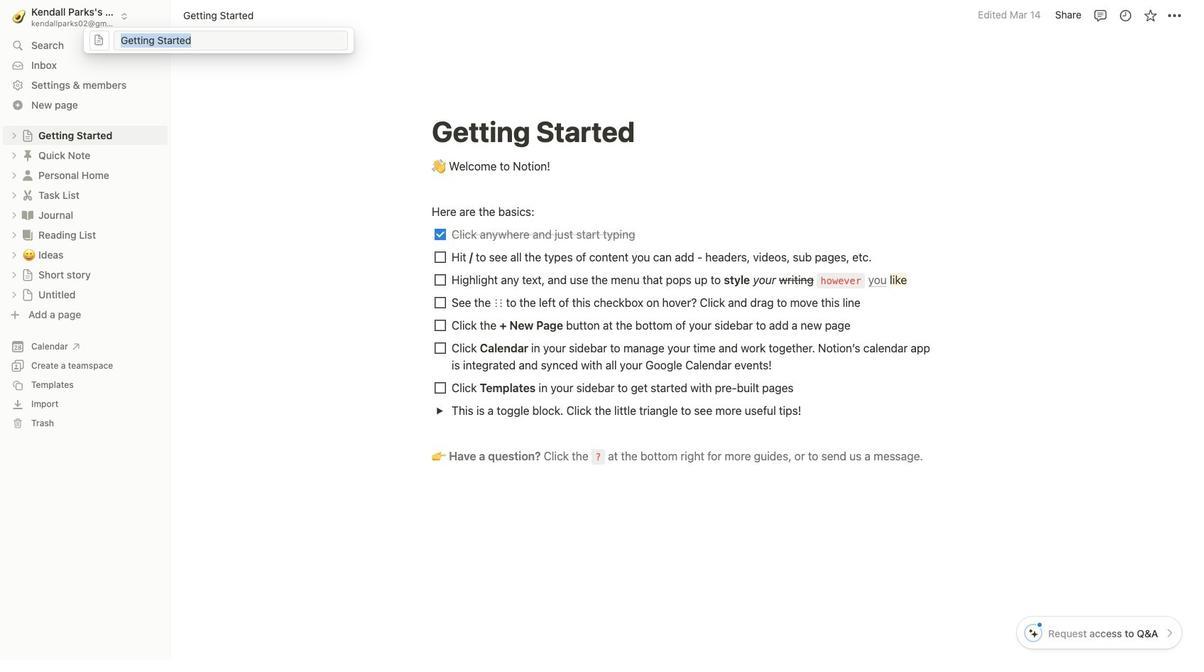 Task type: vqa. For each thing, say whether or not it's contained in the screenshot.
"🏃" image
no



Task type: locate. For each thing, give the bounding box(es) containing it.
updates image
[[1119, 8, 1133, 22]]

👉 image
[[432, 446, 446, 465]]

👋 image
[[432, 156, 446, 175]]

favorite image
[[1144, 8, 1158, 22]]

comments image
[[1094, 8, 1108, 22]]

🥑 image
[[12, 7, 26, 25]]



